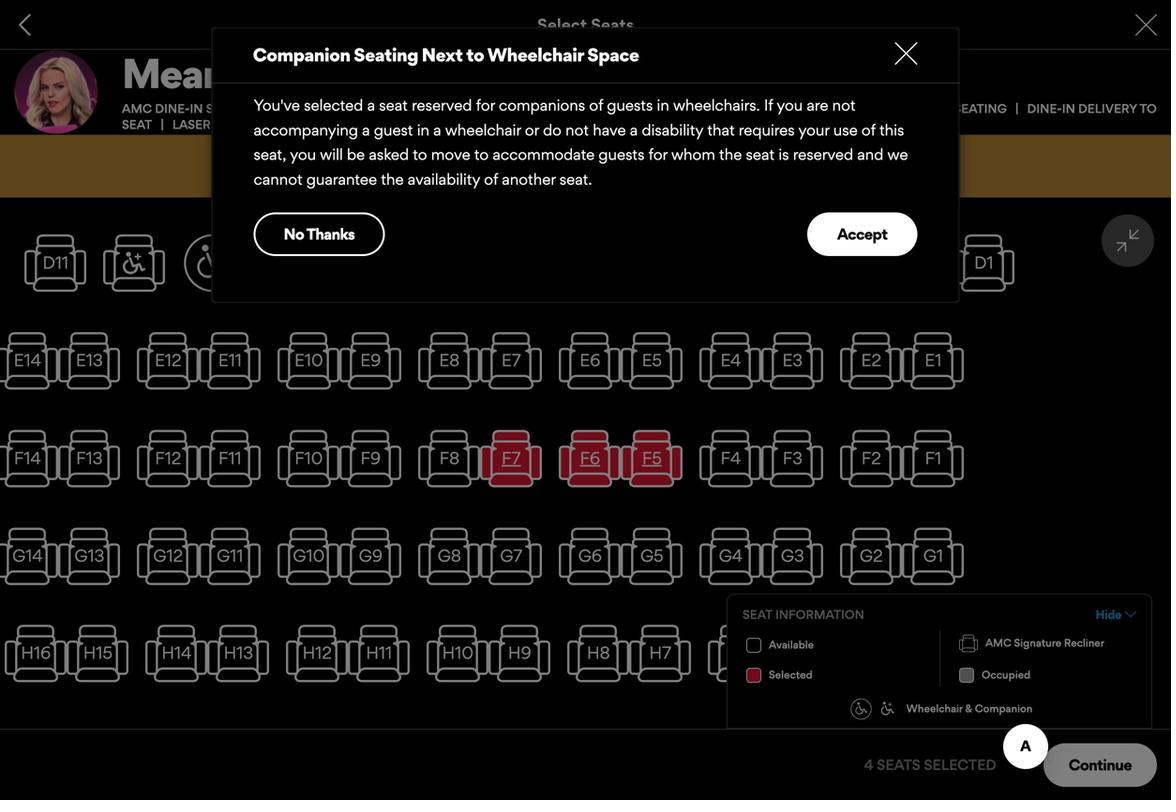 Task type: describe. For each thing, give the bounding box(es) containing it.
2024
[[413, 101, 444, 116]]

seating for reserved
[[954, 101, 1007, 116]]

amc for amc signature recliners
[[694, 101, 724, 116]]

0 vertical spatial you
[[777, 96, 803, 114]]

accept button
[[808, 212, 918, 256]]

today, jan 29, 2024
[[317, 101, 444, 116]]

0 horizontal spatial you
[[290, 145, 316, 164]]

to left move
[[413, 145, 427, 164]]

next
[[422, 44, 463, 66]]

wheelchair
[[445, 120, 521, 139]]

thanks
[[307, 225, 355, 243]]

wheelchair inside icon key element
[[907, 702, 963, 715]]

requires
[[739, 120, 795, 139]]

1 hr 58 min
[[535, 101, 606, 116]]

0 horizontal spatial reserved
[[412, 96, 472, 114]]

1 horizontal spatial for
[[649, 145, 668, 164]]

1 vertical spatial guests
[[599, 145, 645, 164]]

min
[[581, 101, 606, 116]]

seats for select
[[591, 15, 634, 35]]

Row 5, Seat 6 - Wheelchair Accessible checkbox
[[340, 228, 401, 299]]

pm
[[495, 101, 514, 116]]

9:30
[[465, 101, 492, 116]]

companion seating next to wheelchair space
[[253, 44, 639, 66]]

recliner
[[1064, 636, 1105, 650]]

hide button
[[1096, 606, 1137, 623]]

a down jan
[[362, 120, 370, 139]]

mean
[[122, 48, 225, 98]]

advantage
[[533, 157, 605, 175]]

close image
[[895, 42, 918, 65]]

caption
[[334, 117, 391, 132]]

accommodate
[[493, 145, 595, 164]]

cannot
[[254, 170, 303, 188]]

0 horizontal spatial in
[[417, 120, 430, 139]]

sign
[[811, 157, 841, 175]]

1 vertical spatial the
[[381, 170, 404, 188]]

disability
[[642, 120, 704, 139]]

sign
[[403, 157, 431, 175]]

seats for 4
[[877, 756, 921, 773]]

amc signature recliners
[[694, 101, 868, 116]]

selected
[[304, 96, 363, 114]]

12
[[284, 101, 297, 116]]

closed caption
[[281, 117, 391, 132]]

use
[[834, 120, 858, 139]]

no thanks
[[284, 225, 355, 243]]

closed
[[281, 117, 331, 132]]

and
[[858, 145, 884, 164]]

is
[[779, 145, 789, 164]]

amc signature recliner
[[986, 636, 1105, 650]]

0 horizontal spatial for
[[476, 96, 495, 114]]

occupied
[[982, 668, 1031, 682]]

in
[[190, 101, 203, 116]]

hide
[[1096, 607, 1122, 622]]

0 vertical spatial companion
[[253, 44, 350, 66]]

0 vertical spatial guests
[[607, 96, 653, 114]]

Row 5, Seat 14 - Love seat right, AMC Signature Recliner checkbox
[[953, 228, 1015, 299]]

reserved seating
[[888, 101, 1007, 116]]

are
[[807, 96, 829, 114]]

4
[[864, 756, 874, 773]]

companion inside icon key element
[[975, 702, 1033, 715]]

1 vertical spatial not
[[566, 120, 589, 139]]

available
[[769, 638, 814, 652]]

of right use
[[862, 120, 876, 139]]

stubs
[[664, 157, 703, 175]]

if you're a member, sign in now to take advantage of amc stubs benefits.
[[270, 157, 767, 175]]

to right next
[[466, 44, 484, 66]]

hr
[[543, 101, 560, 116]]

if inside you've selected a seat reserved for companions of guests in wheelchairs. if you are not accompanying a guest in a wheelchair or do not have a disability that requires your use of this seat, you will be asked to move to accommodate guests for whom the seat is reserved and we cannot guarantee the availability of another seat.
[[764, 96, 773, 114]]

select
[[537, 15, 587, 35]]

a up caption
[[367, 96, 375, 114]]

4 seats selected
[[864, 756, 997, 773]]

or
[[525, 120, 539, 139]]

guarantee
[[307, 170, 377, 188]]

of left more information about 'image'
[[589, 96, 603, 114]]

amc for amc signature recliner
[[986, 636, 1012, 650]]

recliners
[[800, 101, 868, 116]]

wheelchair & companion
[[907, 702, 1033, 715]]

this
[[880, 120, 905, 139]]

take
[[500, 157, 530, 175]]

seat image
[[960, 634, 978, 653]]

close element
[[895, 42, 918, 65]]

have
[[593, 120, 626, 139]]

seat,
[[254, 145, 286, 164]]

today,
[[317, 101, 361, 116]]

1 vertical spatial if
[[270, 157, 281, 175]]

guest
[[374, 120, 413, 139]]

sign in
[[811, 157, 857, 175]]

29,
[[392, 101, 410, 116]]

we
[[888, 145, 908, 164]]

0 vertical spatial not
[[833, 96, 856, 114]]

2 horizontal spatial in
[[657, 96, 670, 114]]

be
[[347, 145, 365, 164]]

signature for recliners
[[727, 101, 797, 116]]

seat inside icon key element
[[743, 607, 773, 622]]

information
[[776, 607, 865, 622]]

more information about image
[[611, 101, 623, 113]]

that
[[708, 120, 735, 139]]

another
[[502, 170, 556, 188]]



Task type: vqa. For each thing, say whether or not it's contained in the screenshot.
Stubs®
no



Task type: locate. For each thing, give the bounding box(es) containing it.
1 horizontal spatial if
[[764, 96, 773, 114]]

1 horizontal spatial seating
[[954, 101, 1007, 116]]

select seats
[[537, 15, 634, 35]]

delivery
[[1079, 101, 1138, 116]]

0 horizontal spatial in
[[844, 157, 857, 175]]

0 vertical spatial selected
[[769, 668, 813, 682]]

seat up the guest
[[379, 96, 408, 114]]

guests
[[607, 96, 653, 114], [599, 145, 645, 164]]

of
[[589, 96, 603, 114], [862, 120, 876, 139], [608, 157, 622, 175], [484, 170, 498, 188]]

reserved down your at the right of page
[[793, 145, 854, 164]]

companion down occupied
[[975, 702, 1033, 715]]

in left delivery
[[1063, 101, 1076, 116]]

seats up 'space'
[[591, 15, 634, 35]]

if
[[764, 96, 773, 114], [270, 157, 281, 175]]

close this dialog image
[[1139, 743, 1157, 761]]

1 vertical spatial in
[[417, 120, 430, 139]]

seating for companion
[[354, 44, 418, 66]]

laser at amc
[[172, 117, 261, 132]]

0 vertical spatial reserved
[[412, 96, 472, 114]]

seat information
[[743, 607, 865, 622]]

in up disability
[[657, 96, 670, 114]]

benefits.
[[707, 157, 767, 175]]

2 vertical spatial in
[[434, 157, 447, 175]]

0 horizontal spatial seat
[[122, 117, 152, 132]]

icon key element
[[727, 594, 1153, 729]]

seat up "available" image
[[743, 607, 773, 622]]

Row 5, Seat 12 - Companion Seat, AMC Signature Recliner checkbox
[[812, 228, 874, 299]]

9:30 pm
[[465, 101, 514, 116]]

&
[[966, 702, 973, 715]]

wheelchair left &
[[907, 702, 963, 715]]

1 vertical spatial in
[[844, 157, 857, 175]]

at
[[213, 117, 228, 132]]

0 vertical spatial seating
[[354, 44, 418, 66]]

to right delivery
[[1140, 101, 1157, 116]]

in for sign
[[844, 157, 857, 175]]

selected down &
[[924, 756, 997, 773]]

in
[[1063, 101, 1076, 116], [844, 157, 857, 175]]

seat left laser
[[122, 117, 152, 132]]

seat
[[122, 117, 152, 132], [743, 607, 773, 622]]

no thanks button
[[254, 212, 385, 256]]

for up wheelchair in the top left of the page
[[476, 96, 495, 114]]

0 vertical spatial in
[[657, 96, 670, 114]]

guests down 'have' on the top right
[[599, 145, 645, 164]]

1 vertical spatial signature
[[1014, 636, 1062, 650]]

1 vertical spatial reserved
[[793, 145, 854, 164]]

companion up 12
[[253, 44, 350, 66]]

Row 5, Seat 3 - Companion Seat, AMC Signature Recliner checkbox
[[103, 228, 165, 299]]

you down accompanying in the left of the page
[[290, 145, 316, 164]]

selected image
[[747, 668, 762, 683]]

space
[[587, 44, 639, 66]]

0 horizontal spatial seating
[[354, 44, 418, 66]]

signature for recliner
[[1014, 636, 1062, 650]]

jan
[[364, 101, 389, 116]]

1 vertical spatial seating
[[954, 101, 1007, 116]]

1 horizontal spatial in
[[434, 157, 447, 175]]

1 horizontal spatial seat
[[746, 145, 775, 164]]

d2
[[911, 253, 934, 273]]

amc for amc dine-in sunnyvale 12
[[122, 101, 152, 116]]

seats
[[591, 15, 634, 35], [877, 756, 921, 773]]

0 vertical spatial for
[[476, 96, 495, 114]]

wheelchairs.
[[673, 96, 760, 114]]

0 horizontal spatial the
[[381, 170, 404, 188]]

reserved right 29,
[[412, 96, 472, 114]]

1 vertical spatial seat
[[746, 145, 775, 164]]

1
[[535, 101, 540, 116]]

0 vertical spatial if
[[764, 96, 773, 114]]

a right 'have' on the top right
[[630, 120, 638, 139]]

in for dine-
[[1063, 101, 1076, 116]]

not
[[833, 96, 856, 114], [566, 120, 589, 139]]

1 horizontal spatial selected
[[924, 756, 997, 773]]

Row 5, Seat 4 - Wheelchair Accessible checkbox
[[182, 228, 244, 299]]

if left you're
[[270, 157, 281, 175]]

available image
[[747, 638, 762, 653]]

do
[[543, 120, 562, 139]]

amc inside icon key element
[[986, 636, 1012, 650]]

in down the 2024
[[417, 120, 430, 139]]

signature up requires
[[727, 101, 797, 116]]

continue button
[[1044, 743, 1157, 787]]

wheelchair
[[487, 44, 584, 66], [907, 702, 963, 715]]

signature up occupied
[[1014, 636, 1062, 650]]

0 horizontal spatial not
[[566, 120, 589, 139]]

0 vertical spatial seat
[[122, 117, 152, 132]]

0 horizontal spatial seats
[[591, 15, 634, 35]]

reserved
[[412, 96, 472, 114], [793, 145, 854, 164]]

1 vertical spatial seats
[[877, 756, 921, 773]]

in
[[657, 96, 670, 114], [417, 120, 430, 139], [434, 157, 447, 175]]

a
[[367, 96, 375, 114], [362, 120, 370, 139], [434, 120, 442, 139], [630, 120, 638, 139], [329, 157, 337, 175]]

to down wheelchair in the top left of the page
[[475, 145, 489, 164]]

amc right seat icon on the bottom of page
[[986, 636, 1012, 650]]

1 horizontal spatial seat
[[743, 607, 773, 622]]

dine-in delivery to seat
[[122, 101, 1157, 132]]

accompanying
[[254, 120, 358, 139]]

0 vertical spatial seats
[[591, 15, 634, 35]]

seat
[[379, 96, 408, 114], [746, 145, 775, 164]]

1 hr 58 min button
[[535, 101, 644, 116]]

1 vertical spatial for
[[649, 145, 668, 164]]

a down the 2024
[[434, 120, 442, 139]]

no
[[284, 225, 304, 243]]

reserved
[[888, 101, 951, 116]]

in inside button
[[844, 157, 857, 175]]

accept
[[838, 225, 888, 243]]

mean girls
[[122, 48, 318, 98]]

amc left the dine- at the left top of the page
[[122, 101, 152, 116]]

wheelchair down select
[[487, 44, 584, 66]]

1 horizontal spatial reserved
[[793, 145, 854, 164]]

0 horizontal spatial selected
[[769, 668, 813, 682]]

seat inside dine-in delivery to seat
[[122, 117, 152, 132]]

the
[[719, 145, 742, 164], [381, 170, 404, 188]]

0 horizontal spatial if
[[270, 157, 281, 175]]

signature inside icon key element
[[1014, 636, 1062, 650]]

selected down available
[[769, 668, 813, 682]]

1 horizontal spatial the
[[719, 145, 742, 164]]

move
[[431, 145, 471, 164]]

whom
[[672, 145, 716, 164]]

0 vertical spatial wheelchair
[[487, 44, 584, 66]]

1 horizontal spatial you
[[777, 96, 803, 114]]

to right the now
[[482, 157, 497, 175]]

selected inside icon key element
[[769, 668, 813, 682]]

in inside dine-in delivery to seat
[[1063, 101, 1076, 116]]

0 vertical spatial seat
[[379, 96, 408, 114]]

1 vertical spatial you
[[290, 145, 316, 164]]

1 horizontal spatial not
[[833, 96, 856, 114]]

amc left stubs
[[625, 157, 661, 175]]

you left are
[[777, 96, 803, 114]]

amc up that
[[694, 101, 724, 116]]

0 horizontal spatial signature
[[727, 101, 797, 116]]

seating right 'reserved'
[[954, 101, 1007, 116]]

0 horizontal spatial wheelchair
[[487, 44, 584, 66]]

pg13
[[644, 101, 673, 116]]

0 vertical spatial signature
[[727, 101, 797, 116]]

member,
[[340, 157, 400, 175]]

sign in button
[[781, 144, 887, 188]]

if up requires
[[764, 96, 773, 114]]

asked
[[369, 145, 409, 164]]

seat.
[[560, 170, 592, 188]]

you're
[[284, 157, 326, 175]]

you've
[[254, 96, 300, 114]]

mean girls link
[[122, 48, 1157, 98]]

1 horizontal spatial signature
[[1014, 636, 1062, 650]]

dine-
[[1028, 101, 1063, 116]]

amc
[[122, 101, 152, 116], [694, 101, 724, 116], [231, 117, 261, 132], [625, 157, 661, 175], [986, 636, 1012, 650]]

a left be
[[329, 157, 337, 175]]

occupied image
[[960, 668, 975, 683]]

your
[[799, 120, 830, 139]]

guests up 'have' on the top right
[[607, 96, 653, 114]]

signature
[[727, 101, 797, 116], [1014, 636, 1062, 650]]

to inside dine-in delivery to seat
[[1140, 101, 1157, 116]]

1 vertical spatial companion
[[975, 702, 1033, 715]]

continue
[[1069, 755, 1132, 774]]

seating up today, jan 29, 2024
[[354, 44, 418, 66]]

0 horizontal spatial seat
[[379, 96, 408, 114]]

will
[[320, 145, 343, 164]]

sunnyvale
[[206, 101, 281, 116]]

of down 'have' on the top right
[[608, 157, 622, 175]]

0 vertical spatial the
[[719, 145, 742, 164]]

availability
[[408, 170, 480, 188]]

1 horizontal spatial companion
[[975, 702, 1033, 715]]

in left and
[[844, 157, 857, 175]]

Row 5, Seat 13 - Love seat left, AMC Signature Recliner checkbox
[[891, 228, 953, 299]]

58
[[563, 101, 578, 116]]

1 horizontal spatial in
[[1063, 101, 1076, 116]]

1 vertical spatial selected
[[924, 756, 997, 773]]

0 horizontal spatial companion
[[253, 44, 350, 66]]

the down asked
[[381, 170, 404, 188]]

not up use
[[833, 96, 856, 114]]

girls
[[233, 48, 318, 98]]

in right sign
[[434, 157, 447, 175]]

seats right 4
[[877, 756, 921, 773]]

for down disability
[[649, 145, 668, 164]]

1 horizontal spatial seats
[[877, 756, 921, 773]]

1 vertical spatial seat
[[743, 607, 773, 622]]

0 vertical spatial in
[[1063, 101, 1076, 116]]

seat left is
[[746, 145, 775, 164]]

1 horizontal spatial wheelchair
[[907, 702, 963, 715]]

dine-
[[155, 101, 190, 116]]

amc down sunnyvale
[[231, 117, 261, 132]]

wheelchair seat icon image
[[882, 702, 902, 722], [882, 702, 895, 715]]

selected
[[769, 668, 813, 682], [924, 756, 997, 773]]

not down 58
[[566, 120, 589, 139]]

laser
[[172, 117, 211, 132]]

Row 5, Seat 2 - Can reserve, AMC Signature Recliner checkbox
[[24, 228, 86, 299]]

the down that
[[719, 145, 742, 164]]

1 vertical spatial wheelchair
[[907, 702, 963, 715]]

of left take
[[484, 170, 498, 188]]

for
[[476, 96, 495, 114], [649, 145, 668, 164]]

you've selected a seat reserved for companions of guests in wheelchairs. if you are not accompanying a guest in a wheelchair or do not have a disability that requires your use of this seat, you will be asked to move to accommodate guests for whom the seat is reserved and we cannot guarantee the availability of another seat.
[[254, 96, 908, 188]]

companions
[[499, 96, 585, 114]]



